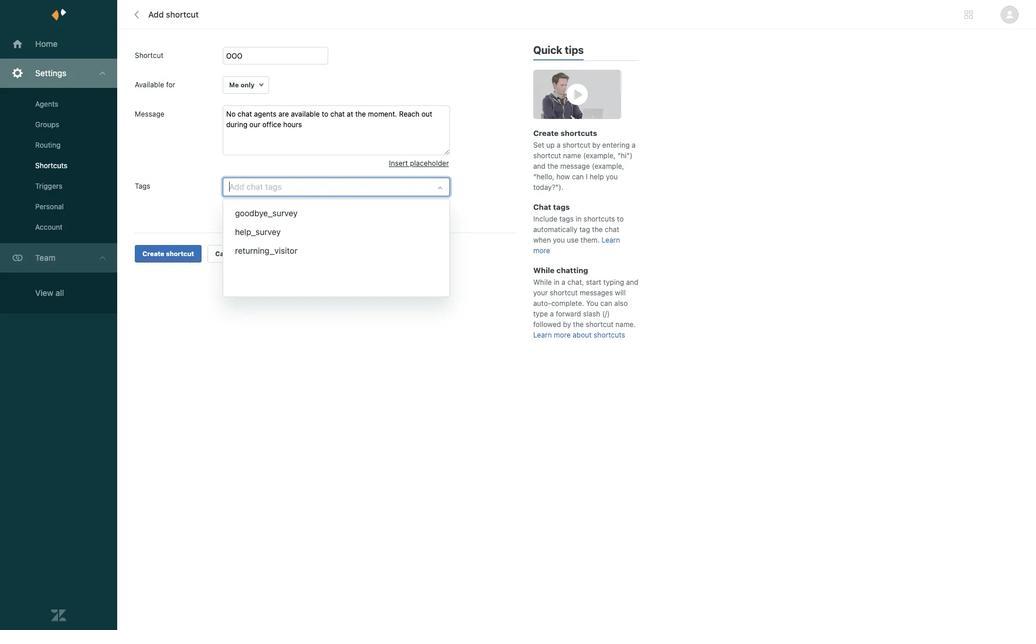 Task type: describe. For each thing, give the bounding box(es) containing it.
chat inside automatically add the above tags to a chat when you use this shortcut
[[350, 202, 364, 211]]

help_survey
[[235, 227, 281, 237]]

tags
[[135, 182, 150, 191]]

you inside create shortcuts set up a shortcut by entering a shortcut name (example, "hi") and the message (example, "hello, how can i help you today?").
[[606, 172, 618, 181]]

name.
[[616, 320, 636, 329]]

to inside automatically add the above tags to a chat when you use this shortcut
[[335, 202, 342, 211]]

cancel
[[215, 250, 238, 258]]

chat inside include tags in shortcuts to automatically tag the chat when you use them.
[[605, 225, 620, 234]]

shortcuts inside the while chatting while in a chat, start typing and your shortcut messages will auto-complete. you can also type a forward slash (/) followed by the shortcut name. learn more about shortcuts
[[594, 331, 625, 340]]

this
[[414, 202, 426, 211]]

view
[[35, 288, 53, 298]]

home
[[35, 39, 58, 49]]

shortcut up name
[[563, 141, 591, 150]]

(/)
[[603, 310, 610, 318]]

up
[[547, 141, 555, 150]]

create shortcut
[[142, 250, 194, 258]]

and inside create shortcuts set up a shortcut by entering a shortcut name (example, "hi") and the message (example, "hello, how can i help you today?").
[[534, 162, 546, 171]]

auto-
[[534, 299, 552, 308]]

placeholder
[[410, 159, 449, 168]]

"hi")
[[618, 151, 633, 160]]

view all
[[35, 288, 64, 298]]

shortcut inside "button"
[[166, 250, 194, 258]]

name
[[563, 151, 582, 160]]

about
[[573, 331, 592, 340]]

tags for include
[[560, 215, 574, 223]]

shortcut down (/)
[[586, 320, 614, 329]]

available
[[135, 80, 164, 89]]

automatically add the above tags to a chat when you use this shortcut
[[223, 202, 426, 221]]

me
[[229, 81, 239, 89]]

above
[[297, 202, 317, 211]]

typing
[[604, 278, 625, 287]]

Shortcut text field
[[223, 47, 328, 65]]

tips
[[565, 44, 584, 56]]

in inside include tags in shortcuts to automatically tag the chat when you use them.
[[576, 215, 582, 223]]

the inside the while chatting while in a chat, start typing and your shortcut messages will auto-complete. you can also type a forward slash (/) followed by the shortcut name. learn more about shortcuts
[[573, 320, 584, 329]]

agents
[[35, 100, 58, 108]]

slash
[[583, 310, 601, 318]]

chat tags
[[534, 202, 570, 212]]

tags for chat
[[553, 202, 570, 212]]

automatically
[[534, 225, 578, 234]]

forward
[[556, 310, 582, 318]]

type
[[534, 310, 548, 318]]

quick tips
[[534, 44, 584, 56]]

message
[[135, 110, 165, 118]]

a left chat, at the top right of page
[[562, 278, 566, 287]]

complete.
[[552, 299, 585, 308]]

chatting
[[557, 266, 589, 275]]

them.
[[581, 236, 600, 245]]

account
[[35, 223, 63, 232]]

how
[[557, 172, 570, 181]]

will
[[615, 289, 626, 297]]

followed
[[534, 320, 561, 329]]

chat,
[[568, 278, 584, 287]]

routing
[[35, 141, 61, 150]]

also
[[615, 299, 628, 308]]

the inside create shortcuts set up a shortcut by entering a shortcut name (example, "hi") and the message (example, "hello, how can i help you today?").
[[548, 162, 559, 171]]

include
[[534, 215, 558, 223]]

entering
[[603, 141, 630, 150]]

"hello,
[[534, 172, 555, 181]]

you inside automatically add the above tags to a chat when you use this shortcut
[[386, 202, 398, 211]]

quick
[[534, 44, 563, 56]]

goodbye_survey
[[235, 208, 298, 218]]

a right up on the right of the page
[[557, 141, 561, 150]]

use inside automatically add the above tags to a chat when you use this shortcut
[[400, 202, 412, 211]]

triggers
[[35, 182, 62, 191]]

help
[[590, 172, 604, 181]]

include tags in shortcuts to automatically tag the chat when you use them.
[[534, 215, 624, 245]]

personal
[[35, 202, 64, 211]]

a up "hi")
[[632, 141, 636, 150]]

learn more about shortcuts link
[[534, 331, 625, 340]]

more inside learn more
[[534, 246, 550, 255]]

message
[[561, 162, 590, 171]]

learn inside the while chatting while in a chat, start typing and your shortcut messages will auto-complete. you can also type a forward slash (/) followed by the shortcut name. learn more about shortcuts
[[534, 331, 552, 340]]

create shortcut button
[[135, 245, 202, 263]]

team
[[35, 253, 56, 263]]

your
[[534, 289, 548, 297]]

insert placeholder button
[[389, 155, 449, 172]]



Task type: locate. For each thing, give the bounding box(es) containing it.
the up "hello,
[[548, 162, 559, 171]]

by down forward
[[563, 320, 571, 329]]

create for shortcut
[[142, 250, 164, 258]]

shortcut
[[166, 9, 199, 19], [563, 141, 591, 150], [534, 151, 561, 160], [223, 212, 251, 221], [166, 250, 194, 258], [550, 289, 578, 297], [586, 320, 614, 329]]

shortcut right add at the left top
[[166, 9, 199, 19]]

create for shortcuts
[[534, 128, 559, 138]]

when left this
[[366, 202, 384, 211]]

add
[[270, 202, 282, 211]]

me only
[[229, 81, 255, 89]]

create
[[534, 128, 559, 138], [142, 250, 164, 258]]

tags inside include tags in shortcuts to automatically tag the chat when you use them.
[[560, 215, 574, 223]]

shortcuts up name
[[561, 128, 598, 138]]

all
[[56, 288, 64, 298]]

messages
[[580, 289, 613, 297]]

1 vertical spatial use
[[567, 236, 579, 245]]

chat right tag
[[605, 225, 620, 234]]

shortcut down up on the right of the page
[[534, 151, 561, 160]]

the right the add
[[284, 202, 295, 211]]

create inside create shortcuts set up a shortcut by entering a shortcut name (example, "hi") and the message (example, "hello, how can i help you today?").
[[534, 128, 559, 138]]

tags
[[319, 202, 333, 211], [553, 202, 570, 212], [560, 215, 574, 223]]

shortcut up complete.
[[550, 289, 578, 297]]

available for
[[135, 80, 175, 89]]

1 vertical spatial while
[[534, 278, 552, 287]]

and right typing on the top of the page
[[627, 278, 639, 287]]

when inside automatically add the above tags to a chat when you use this shortcut
[[366, 202, 384, 211]]

by inside create shortcuts set up a shortcut by entering a shortcut name (example, "hi") and the message (example, "hello, how can i help you today?").
[[593, 141, 601, 150]]

can
[[572, 172, 584, 181], [601, 299, 613, 308]]

1 horizontal spatial create
[[534, 128, 559, 138]]

use inside include tags in shortcuts to automatically tag the chat when you use them.
[[567, 236, 579, 245]]

1 vertical spatial in
[[554, 278, 560, 287]]

0 vertical spatial you
[[606, 172, 618, 181]]

in left chat, at the top right of page
[[554, 278, 560, 287]]

0 horizontal spatial you
[[386, 202, 398, 211]]

start
[[586, 278, 602, 287]]

and up "hello,
[[534, 162, 546, 171]]

shortcut inside automatically add the above tags to a chat when you use this shortcut
[[223, 212, 251, 221]]

create shortcuts set up a shortcut by entering a shortcut name (example, "hi") and the message (example, "hello, how can i help you today?").
[[534, 128, 636, 192]]

a inside automatically add the above tags to a chat when you use this shortcut
[[344, 202, 348, 211]]

0 horizontal spatial when
[[366, 202, 384, 211]]

0 vertical spatial by
[[593, 141, 601, 150]]

you
[[606, 172, 618, 181], [386, 202, 398, 211], [553, 236, 565, 245]]

1 vertical spatial you
[[386, 202, 398, 211]]

1 horizontal spatial more
[[554, 331, 571, 340]]

0 horizontal spatial more
[[534, 246, 550, 255]]

only
[[241, 81, 255, 89]]

by
[[593, 141, 601, 150], [563, 320, 571, 329]]

0 vertical spatial can
[[572, 172, 584, 181]]

0 vertical spatial in
[[576, 215, 582, 223]]

0 vertical spatial more
[[534, 246, 550, 255]]

(example, down entering
[[584, 151, 616, 160]]

0 vertical spatial shortcuts
[[561, 128, 598, 138]]

shortcuts up tag
[[584, 215, 615, 223]]

groups
[[35, 120, 59, 129]]

while
[[534, 266, 555, 275], [534, 278, 552, 287]]

0 horizontal spatial learn
[[534, 331, 552, 340]]

0 vertical spatial learn
[[602, 236, 621, 245]]

0 vertical spatial use
[[400, 202, 412, 211]]

learn right them.
[[602, 236, 621, 245]]

0 vertical spatial chat
[[350, 202, 364, 211]]

the right tag
[[592, 225, 603, 234]]

can left i
[[572, 172, 584, 181]]

2 vertical spatial shortcuts
[[594, 331, 625, 340]]

in inside the while chatting while in a chat, start typing and your shortcut messages will auto-complete. you can also type a forward slash (/) followed by the shortcut name. learn more about shortcuts
[[554, 278, 560, 287]]

1 horizontal spatial in
[[576, 215, 582, 223]]

by left entering
[[593, 141, 601, 150]]

learn more link
[[534, 236, 621, 255]]

can up (/)
[[601, 299, 613, 308]]

zendesk products image
[[965, 11, 973, 19]]

shortcut
[[135, 51, 164, 60]]

more down automatically
[[534, 246, 550, 255]]

insert
[[389, 159, 408, 168]]

you left this
[[386, 202, 398, 211]]

shortcut down automatically
[[223, 212, 251, 221]]

shortcuts inside create shortcuts set up a shortcut by entering a shortcut name (example, "hi") and the message (example, "hello, how can i help you today?").
[[561, 128, 598, 138]]

for
[[166, 80, 175, 89]]

0 vertical spatial to
[[335, 202, 342, 211]]

learn inside learn more
[[602, 236, 621, 245]]

2 while from the top
[[534, 278, 552, 287]]

use left this
[[400, 202, 412, 211]]

more down followed at right bottom
[[554, 331, 571, 340]]

shortcuts
[[35, 161, 67, 170]]

insert placeholder
[[389, 159, 449, 168]]

today?").
[[534, 183, 564, 192]]

add shortcut
[[148, 9, 199, 19]]

can inside the while chatting while in a chat, start typing and your shortcut messages will auto-complete. you can also type a forward slash (/) followed by the shortcut name. learn more about shortcuts
[[601, 299, 613, 308]]

add
[[148, 9, 164, 19]]

i
[[586, 172, 588, 181]]

(example, up help
[[592, 162, 625, 171]]

shortcut left cancel
[[166, 250, 194, 258]]

(example,
[[584, 151, 616, 160], [592, 162, 625, 171]]

0 vertical spatial create
[[534, 128, 559, 138]]

2 vertical spatial you
[[553, 236, 565, 245]]

1 vertical spatial can
[[601, 299, 613, 308]]

to up learn more
[[617, 215, 624, 223]]

the
[[548, 162, 559, 171], [284, 202, 295, 211], [592, 225, 603, 234], [573, 320, 584, 329]]

tags right chat
[[553, 202, 570, 212]]

0 vertical spatial (example,
[[584, 151, 616, 160]]

when
[[366, 202, 384, 211], [534, 236, 551, 245]]

when down automatically
[[534, 236, 551, 245]]

1 horizontal spatial when
[[534, 236, 551, 245]]

0 horizontal spatial chat
[[350, 202, 364, 211]]

1 horizontal spatial to
[[617, 215, 624, 223]]

the inside automatically add the above tags to a chat when you use this shortcut
[[284, 202, 295, 211]]

1 vertical spatial when
[[534, 236, 551, 245]]

a
[[557, 141, 561, 150], [632, 141, 636, 150], [344, 202, 348, 211], [562, 278, 566, 287], [550, 310, 554, 318]]

1 horizontal spatial learn
[[602, 236, 621, 245]]

2 horizontal spatial you
[[606, 172, 618, 181]]

returning_visitor
[[235, 246, 298, 256]]

use left them.
[[567, 236, 579, 245]]

more
[[534, 246, 550, 255], [554, 331, 571, 340]]

a right type
[[550, 310, 554, 318]]

tags inside automatically add the above tags to a chat when you use this shortcut
[[319, 202, 333, 211]]

1 horizontal spatial can
[[601, 299, 613, 308]]

learn more
[[534, 236, 621, 255]]

shortcuts
[[561, 128, 598, 138], [584, 215, 615, 223], [594, 331, 625, 340]]

0 vertical spatial while
[[534, 266, 555, 275]]

use
[[400, 202, 412, 211], [567, 236, 579, 245]]

1 horizontal spatial use
[[567, 236, 579, 245]]

set
[[534, 141, 545, 150]]

in up tag
[[576, 215, 582, 223]]

when inside include tags in shortcuts to automatically tag the chat when you use them.
[[534, 236, 551, 245]]

tags right the above
[[319, 202, 333, 211]]

to down add chat tags "field"
[[335, 202, 342, 211]]

1 horizontal spatial and
[[627, 278, 639, 287]]

1 horizontal spatial you
[[553, 236, 565, 245]]

in
[[576, 215, 582, 223], [554, 278, 560, 287]]

0 horizontal spatial use
[[400, 202, 412, 211]]

chat
[[534, 202, 552, 212]]

tags up automatically
[[560, 215, 574, 223]]

1 horizontal spatial chat
[[605, 225, 620, 234]]

the inside include tags in shortcuts to automatically tag the chat when you use them.
[[592, 225, 603, 234]]

can inside create shortcuts set up a shortcut by entering a shortcut name (example, "hi") and the message (example, "hello, how can i help you today?").
[[572, 172, 584, 181]]

chat down add chat tags "field"
[[350, 202, 364, 211]]

0 horizontal spatial to
[[335, 202, 342, 211]]

learn
[[602, 236, 621, 245], [534, 331, 552, 340]]

1 vertical spatial create
[[142, 250, 164, 258]]

to inside include tags in shortcuts to automatically tag the chat when you use them.
[[617, 215, 624, 223]]

the up learn more about shortcuts link
[[573, 320, 584, 329]]

shortcuts inside include tags in shortcuts to automatically tag the chat when you use them.
[[584, 215, 615, 223]]

1 vertical spatial shortcuts
[[584, 215, 615, 223]]

me only button
[[223, 76, 269, 94]]

to
[[335, 202, 342, 211], [617, 215, 624, 223]]

0 horizontal spatial in
[[554, 278, 560, 287]]

settings
[[35, 68, 66, 78]]

0 vertical spatial and
[[534, 162, 546, 171]]

you down automatically
[[553, 236, 565, 245]]

cancel button
[[208, 245, 245, 263]]

you right help
[[606, 172, 618, 181]]

more inside the while chatting while in a chat, start typing and your shortcut messages will auto-complete. you can also type a forward slash (/) followed by the shortcut name. learn more about shortcuts
[[554, 331, 571, 340]]

Add chat tags field
[[229, 180, 430, 194]]

1 vertical spatial and
[[627, 278, 639, 287]]

learn down followed at right bottom
[[534, 331, 552, 340]]

you
[[586, 299, 599, 308]]

tag
[[580, 225, 590, 234]]

a down add chat tags "field"
[[344, 202, 348, 211]]

1 vertical spatial (example,
[[592, 162, 625, 171]]

1 vertical spatial to
[[617, 215, 624, 223]]

0 horizontal spatial can
[[572, 172, 584, 181]]

you inside include tags in shortcuts to automatically tag the chat when you use them.
[[553, 236, 565, 245]]

1 horizontal spatial by
[[593, 141, 601, 150]]

1 vertical spatial chat
[[605, 225, 620, 234]]

1 vertical spatial by
[[563, 320, 571, 329]]

by inside the while chatting while in a chat, start typing and your shortcut messages will auto-complete. you can also type a forward slash (/) followed by the shortcut name. learn more about shortcuts
[[563, 320, 571, 329]]

automatically
[[223, 202, 268, 211]]

while chatting while in a chat, start typing and your shortcut messages will auto-complete. you can also type a forward slash (/) followed by the shortcut name. learn more about shortcuts
[[534, 266, 639, 340]]

and inside the while chatting while in a chat, start typing and your shortcut messages will auto-complete. you can also type a forward slash (/) followed by the shortcut name. learn more about shortcuts
[[627, 278, 639, 287]]

shortcuts down name.
[[594, 331, 625, 340]]

Message text field
[[223, 106, 450, 155]]

and
[[534, 162, 546, 171], [627, 278, 639, 287]]

chat
[[350, 202, 364, 211], [605, 225, 620, 234]]

1 vertical spatial more
[[554, 331, 571, 340]]

1 vertical spatial learn
[[534, 331, 552, 340]]

1 while from the top
[[534, 266, 555, 275]]

create inside "button"
[[142, 250, 164, 258]]

0 horizontal spatial create
[[142, 250, 164, 258]]

0 horizontal spatial and
[[534, 162, 546, 171]]

0 vertical spatial when
[[366, 202, 384, 211]]

0 horizontal spatial by
[[563, 320, 571, 329]]



Task type: vqa. For each thing, say whether or not it's contained in the screenshot.
more in While chatting While in a chat, start typing and your shortcut messages will auto-complete. You can also type a forward slash (/) followed by the shortcut name. Learn more about shortcuts
yes



